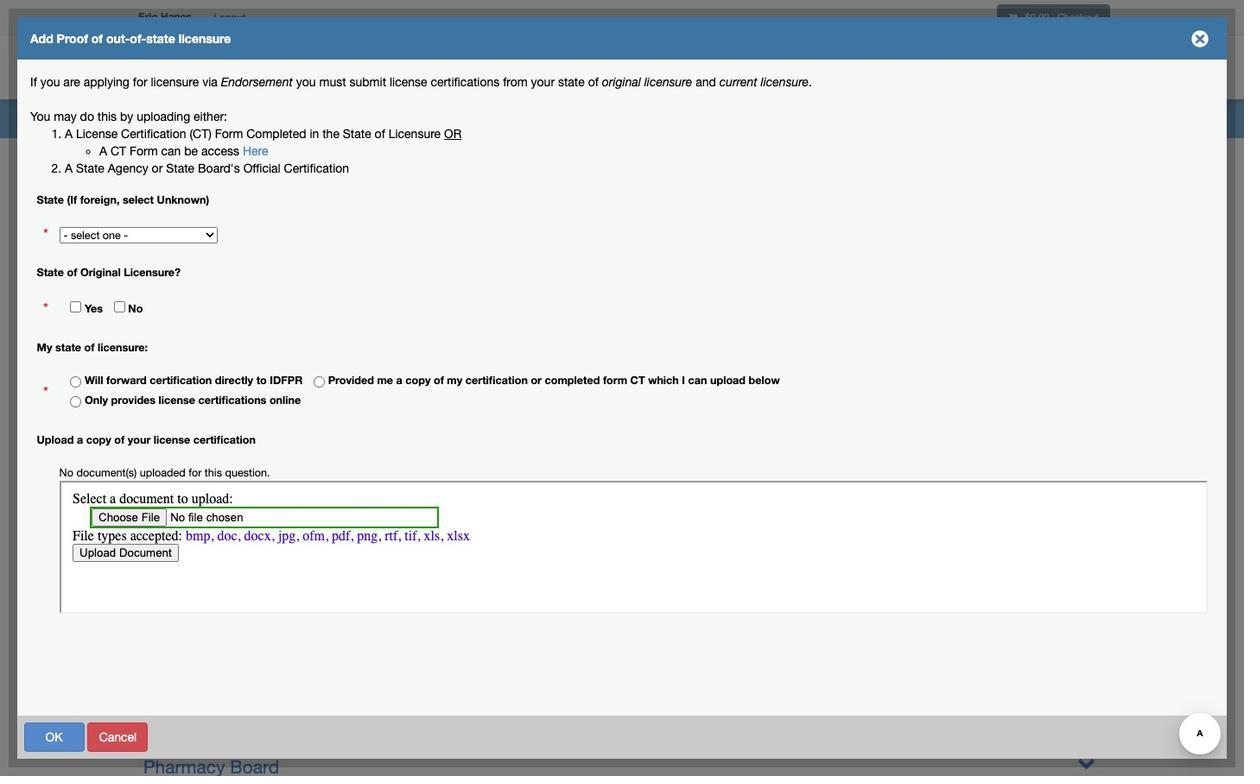 Task type: vqa. For each thing, say whether or not it's contained in the screenshot.
Mailing
yes



Task type: describe. For each thing, give the bounding box(es) containing it.
education for education location
[[43, 468, 98, 481]]

apn)
[[362, 509, 404, 530]]

0 vertical spatial and
[[696, 75, 716, 89]]

state up "with"
[[298, 75, 326, 89]]

close window image for registered professional nurse
[[1187, 25, 1214, 53]]

online
[[1000, 63, 1038, 75]]

logout
[[213, 11, 246, 22]]

licensure down logout
[[179, 31, 231, 46]]

2 vertical spatial state
[[55, 342, 81, 355]]

account
[[922, 63, 973, 75]]

(physician
[[266, 452, 349, 473]]

upload a copy of your license certification
[[37, 434, 256, 447]]

method inside record of licensure method
[[43, 617, 85, 631]]

home link
[[832, 39, 890, 99]]

access
[[201, 144, 239, 158]]

state (if foreign, select unknown)
[[37, 193, 209, 206]]

must
[[319, 75, 346, 89]]

1 horizontal spatial can
[[688, 375, 707, 388]]

0 horizontal spatial out-
[[90, 705, 114, 719]]

0 vertical spatial applying
[[84, 75, 130, 89]]

1 horizontal spatial if
[[236, 159, 243, 172]]

2 vertical spatial a
[[65, 162, 73, 175]]

1 horizontal spatial your
[[531, 75, 555, 89]]

0 horizontal spatial certifications
[[198, 394, 267, 407]]

architecture board link
[[143, 252, 295, 273]]

1 vertical spatial of-
[[283, 75, 298, 89]]

state up occupational on the bottom
[[129, 705, 158, 719]]

0 vertical spatial certifications
[[431, 75, 500, 89]]

agency inside accounting board architecture board collection agency board barber, cosmetology, esthetics & nail technology board dental board detective, security, fingerprint & alarm contractor board limited liability company massage therapy board medical board (physician & surgeon & chiropractor)
[[230, 281, 291, 302]]

record of licensure method
[[43, 600, 152, 631]]

practical
[[569, 607, 635, 621]]

0 vertical spatial are
[[63, 75, 80, 89]]

2 horizontal spatial are
[[399, 118, 418, 132]]

temporary
[[43, 423, 100, 437]]

fields
[[212, 118, 246, 132]]

by
[[120, 110, 133, 124]]

1 horizontal spatial method
[[107, 124, 149, 138]]

will forward certification directly to idfpr
[[85, 375, 303, 388]]

date of birth
[[43, 335, 111, 349]]

surgeon
[[370, 452, 438, 473]]

accounting
[[143, 224, 236, 245]]

original
[[602, 75, 641, 89]]

checkout
[[1058, 11, 1099, 22]]

chevron down image
[[1078, 478, 1096, 496]]

0 horizontal spatial your
[[128, 434, 151, 447]]

1 vertical spatial a
[[99, 144, 107, 158]]

contact
[[75, 186, 118, 200]]

nurse for registered professional nurse
[[209, 31, 252, 46]]

(rn,
[[265, 509, 301, 530]]

you
[[30, 110, 50, 124]]

accounting board architecture board collection agency board barber, cosmetology, esthetics & nail technology board dental board detective, security, fingerprint & alarm contractor board limited liability company massage therapy board medical board (physician & surgeon & chiropractor)
[[143, 224, 607, 473]]

status
[[86, 80, 120, 94]]

either:
[[194, 110, 227, 124]]

information for education information
[[101, 512, 162, 525]]

1 vertical spatial proof
[[212, 75, 241, 89]]

my account link
[[890, 39, 986, 99]]

occupational therapy board
[[143, 729, 376, 749]]

my for my state of licensure:
[[37, 342, 52, 355]]

fields marked with an asterisk * are required.
[[212, 118, 472, 132]]

completed
[[247, 127, 306, 141]]

nursing for nursing board (rn, lpn & apn)
[[143, 509, 206, 530]]

name
[[43, 379, 75, 393]]

0 vertical spatial proof
[[57, 31, 88, 46]]

collection
[[143, 281, 225, 302]]

barber, cosmetology, esthetics & nail technology board link
[[143, 309, 602, 330]]

medical corporation
[[143, 481, 309, 501]]

2 vertical spatial education
[[98, 556, 152, 570]]

* up addresses
[[43, 226, 48, 243]]

1 horizontal spatial you
[[246, 159, 265, 172]]

professional
[[112, 31, 206, 46]]

licensure right current
[[761, 75, 809, 89]]

application inside registered nurse(rn) application instructions
[[43, 36, 104, 50]]

personal
[[43, 291, 90, 305]]

addresses
[[43, 247, 100, 261]]

can inside the you may do this by uploading either: a license certification (ct) form completed in the state of licensure or a ct form can be access here a state agency or state board's official certification
[[161, 144, 181, 158]]

state up contact
[[76, 162, 104, 175]]

for up by
[[133, 75, 147, 89]]

1 horizontal spatial copy
[[406, 375, 431, 388]]

me
[[377, 375, 393, 388]]

1 vertical spatial license
[[159, 394, 195, 407]]

of inside the you may do this by uploading either: a license certification (ct) form completed in the state of licensure or a ct form can be access here a state agency or state board's official certification
[[375, 127, 385, 141]]

below
[[749, 375, 780, 388]]

my
[[447, 375, 463, 388]]

online services
[[1000, 63, 1092, 75]]

here link
[[243, 144, 268, 158]]

agency inside the you may do this by uploading either: a license certification (ct) form completed in the state of licensure or a ct form can be access here a state agency or state board's official certification
[[108, 162, 148, 175]]

nursing board (rn, lpn & apn) link
[[143, 509, 404, 530]]

& right me
[[397, 366, 409, 387]]

0 vertical spatial certification
[[121, 127, 186, 141]]

1 vertical spatial ct
[[631, 375, 645, 388]]

1 vertical spatial a
[[77, 434, 83, 447]]

will
[[85, 375, 103, 388]]

0 vertical spatial out-
[[258, 75, 283, 89]]

board's
[[198, 162, 240, 175]]

licensure down asterisk on the left top of page
[[352, 159, 399, 172]]

here
[[243, 144, 268, 158]]

provided
[[328, 375, 374, 388]]

0 vertical spatial a
[[65, 127, 73, 141]]

chevron down image
[[1078, 754, 1096, 773]]

with
[[297, 118, 321, 132]]

out-
[[106, 31, 130, 46]]

education for education information
[[43, 512, 98, 525]]

& right surgeon
[[443, 452, 455, 473]]

uploading
[[137, 110, 190, 124]]

0 vertical spatial via
[[202, 75, 218, 89]]

state of original licensure?
[[37, 266, 181, 279]]

only
[[85, 394, 108, 407]]

0 vertical spatial state
[[146, 31, 175, 46]]

35.
[[218, 159, 233, 172]]

add proof of out-of-state licensure
[[30, 31, 231, 46]]

change
[[79, 379, 121, 393]]

personal information
[[43, 291, 155, 305]]

(ct)
[[190, 127, 212, 141]]

0 horizontal spatial form
[[130, 144, 158, 158]]

close window image for add proof of out-of-state licensure
[[1187, 25, 1214, 53]]

education location
[[43, 468, 148, 481]]

licensed
[[507, 607, 566, 621]]

& right lpn
[[346, 509, 357, 530]]

Provided me a copy of my certification or completed form CT which I can upload below radio
[[314, 377, 325, 388]]

you may do this by uploading either: a license certification (ct) form completed in the state of licensure or a ct form can be access here a state agency or state board's official certification
[[30, 110, 462, 175]]

barber,
[[143, 309, 202, 330]]

licensure:
[[98, 342, 148, 355]]

massage therapy board link
[[143, 423, 342, 444]]

1 vertical spatial applying
[[288, 159, 332, 172]]

state right the
[[343, 127, 371, 141]]

2 application from the top
[[43, 124, 104, 138]]

1 horizontal spatial a
[[396, 375, 403, 388]]

0 vertical spatial form
[[215, 127, 243, 141]]

eric hanes
[[138, 10, 192, 23]]

security,
[[230, 366, 300, 387]]

nurse(rn)
[[105, 19, 160, 33]]

0 vertical spatial license
[[390, 75, 427, 89]]

No checkbox
[[114, 302, 125, 313]]

military status
[[43, 80, 120, 94]]

dental
[[143, 338, 196, 359]]

liability
[[208, 395, 270, 416]]

* left will forward certification directly to idfpr option
[[43, 384, 48, 401]]

state down addresses
[[37, 266, 64, 279]]

2 horizontal spatial you
[[296, 75, 316, 89]]

party
[[43, 186, 71, 200]]

authorization for third- party contact
[[43, 169, 168, 200]]

and inside public and mailing addresses
[[80, 230, 101, 244]]

0 vertical spatial nursing
[[104, 423, 146, 437]]

chiropractor)
[[460, 452, 566, 473]]

$0.00
[[1025, 11, 1050, 22]]

licensure inside the you may do this by uploading either: a license certification (ct) form completed in the state of licensure or a ct form can be access here a state agency or state board's official certification
[[389, 127, 441, 141]]

my account
[[904, 63, 973, 75]]

2 vertical spatial license
[[154, 434, 190, 447]]

name change
[[43, 379, 121, 393]]

2 vertical spatial of-
[[114, 705, 129, 719]]

medical inside accounting board architecture board collection agency board barber, cosmetology, esthetics & nail technology board dental board detective, security, fingerprint & alarm contractor board limited liability company massage therapy board medical board (physician & surgeon & chiropractor)
[[143, 452, 207, 473]]

certification for provided me a copy of my certification or completed form ct which i can upload below
[[466, 375, 528, 388]]



Task type: locate. For each thing, give the bounding box(es) containing it.
1 vertical spatial medical
[[143, 481, 207, 501]]

0 horizontal spatial applying
[[84, 75, 130, 89]]

upload
[[37, 434, 74, 447]]

esthetics
[[323, 309, 398, 330]]

do
[[80, 110, 94, 124]]

certification down liability
[[193, 434, 256, 447]]

therapy inside accounting board architecture board collection agency board barber, cosmetology, esthetics & nail technology board dental board detective, security, fingerprint & alarm contractor board limited liability company massage therapy board medical board (physician & surgeon & chiropractor)
[[222, 423, 288, 444]]

1 horizontal spatial this
[[205, 467, 222, 480]]

via
[[202, 75, 218, 89], [402, 159, 417, 172]]

1 horizontal spatial certification
[[284, 162, 349, 175]]

1 vertical spatial can
[[688, 375, 707, 388]]

be
[[184, 144, 198, 158]]

& left nail
[[403, 309, 414, 330]]

your
[[531, 75, 555, 89], [128, 434, 151, 447]]

your right from
[[531, 75, 555, 89]]

i
[[682, 375, 685, 388]]

licensure
[[330, 75, 382, 89], [389, 127, 441, 141], [100, 600, 152, 614], [43, 722, 95, 736]]

education down upload
[[43, 468, 98, 481]]

state of original licensure? element
[[59, 298, 143, 321]]

from
[[503, 75, 528, 89]]

my
[[904, 63, 920, 75], [37, 342, 52, 355]]

select
[[123, 193, 154, 206]]

Only provides license certifications online radio
[[70, 397, 81, 408]]

application method
[[43, 124, 149, 138]]

this up application method
[[97, 110, 117, 124]]

online services link
[[986, 39, 1115, 99]]

0 vertical spatial or
[[152, 162, 163, 175]]

or
[[444, 127, 462, 141]]

0 horizontal spatial a
[[77, 434, 83, 447]]

0 horizontal spatial no
[[59, 467, 73, 480]]

licensure right the original
[[644, 75, 692, 89]]

Yes checkbox
[[70, 302, 81, 313]]

nurse down logout
[[209, 31, 252, 46]]

nurse for licensed practical nurse
[[639, 607, 680, 621]]

therapy
[[222, 423, 288, 444], [256, 729, 322, 749]]

0 vertical spatial your
[[531, 75, 555, 89]]

shopping cart image
[[1009, 13, 1018, 23]]

1 vertical spatial copy
[[86, 434, 111, 447]]

information
[[94, 291, 155, 305], [101, 512, 162, 525]]

1 horizontal spatial ct
[[631, 375, 645, 388]]

license down detective,
[[159, 394, 195, 407]]

no
[[128, 302, 143, 315], [59, 467, 73, 480]]

1 horizontal spatial out-
[[258, 75, 283, 89]]

only provides license certifications online
[[85, 394, 301, 407]]

my left account
[[904, 63, 920, 75]]

medical down no document(s) uploaded for this question.
[[143, 481, 207, 501]]

company
[[275, 395, 354, 416]]

0 horizontal spatial agency
[[108, 162, 148, 175]]

copy up document(s)
[[86, 434, 111, 447]]

upload
[[710, 375, 746, 388]]

application down registered
[[43, 36, 104, 50]]

illinois department of financial and professional regulation image
[[130, 39, 524, 94]]

you down here
[[246, 159, 265, 172]]

proof
[[57, 31, 88, 46], [212, 75, 241, 89], [43, 705, 72, 719]]

0 vertical spatial can
[[161, 144, 181, 158]]

nurse right practical
[[639, 607, 680, 621]]

medical down massage
[[143, 452, 207, 473]]

1 vertical spatial application
[[43, 124, 104, 138]]

fingerprint
[[305, 366, 392, 387]]

0 vertical spatial if
[[30, 75, 37, 89]]

0 horizontal spatial and
[[80, 230, 101, 244]]

licensure
[[179, 31, 231, 46], [151, 75, 199, 89], [644, 75, 692, 89], [761, 75, 809, 89], [352, 159, 399, 172]]

&
[[403, 309, 414, 330], [397, 366, 409, 387], [354, 452, 365, 473], [443, 452, 455, 473], [346, 509, 357, 530]]

foreign,
[[80, 193, 120, 206]]

form up access
[[215, 127, 243, 141]]

nursing for nursing board
[[206, 607, 248, 621]]

form up third-
[[130, 144, 158, 158]]

copy right me
[[406, 375, 431, 388]]

a right upload
[[77, 434, 83, 447]]

1 vertical spatial education
[[43, 512, 98, 525]]

provided me a copy of my certification or completed form ct which i can upload below
[[328, 375, 780, 388]]

nursing board (rn, lpn & apn)
[[143, 509, 404, 530]]

applying down in
[[288, 159, 332, 172]]

0 vertical spatial nurse
[[209, 31, 252, 46]]

unknown)
[[157, 193, 209, 206]]

method down by
[[107, 124, 149, 138]]

None button
[[24, 723, 84, 752], [88, 723, 148, 752], [218, 723, 287, 752], [291, 723, 338, 752], [1100, 723, 1208, 752], [24, 723, 84, 752], [88, 723, 148, 752], [218, 723, 287, 752], [291, 723, 338, 752], [1100, 723, 1208, 752]]

copy
[[406, 375, 431, 388], [86, 434, 111, 447]]

nursing down no document(s) uploaded for this question.
[[143, 509, 206, 530]]

close window image
[[1187, 25, 1214, 53], [1187, 25, 1214, 53]]

no for no document(s) uploaded for this question.
[[59, 467, 73, 480]]

0 horizontal spatial are
[[63, 75, 80, 89]]

hanes
[[161, 10, 192, 23]]

1 vertical spatial therapy
[[256, 729, 322, 749]]

0 horizontal spatial can
[[161, 144, 181, 158]]

of inside record of licensure method
[[86, 600, 96, 614]]

certifications
[[431, 75, 500, 89], [198, 394, 267, 407]]

0 horizontal spatial you
[[40, 75, 60, 89]]

home
[[846, 63, 876, 75]]

1 horizontal spatial of-
[[130, 31, 146, 46]]

information down state of original licensure?
[[94, 291, 155, 305]]

certifications down directly
[[198, 394, 267, 407]]

document(s)
[[76, 467, 137, 480]]

ct right form
[[631, 375, 645, 388]]

or inside the you may do this by uploading either: a license certification (ct) form completed in the state of licensure or a ct form can be access here a state agency or state board's official certification
[[152, 162, 163, 175]]

0 horizontal spatial this
[[97, 110, 117, 124]]

for right uploaded
[[189, 467, 202, 480]]

Will forward certification directly to IDFPR radio
[[70, 377, 81, 388]]

detective,
[[143, 366, 225, 387]]

*
[[391, 118, 396, 132], [43, 226, 48, 243], [43, 300, 48, 318], [43, 384, 48, 401]]

military
[[43, 80, 82, 94]]

instructions
[[107, 36, 170, 50]]

* left 'yes' option
[[43, 300, 48, 318]]

information down location
[[101, 512, 162, 525]]

2 medical from the top
[[143, 481, 207, 501]]

education up domestic
[[43, 512, 98, 525]]

1 vertical spatial are
[[399, 118, 418, 132]]

occupational therapy board link
[[143, 729, 376, 749]]

0 horizontal spatial or
[[152, 162, 163, 175]]

nail
[[419, 309, 450, 330]]

1 vertical spatial your
[[128, 434, 151, 447]]

are
[[63, 75, 80, 89], [399, 118, 418, 132], [268, 159, 285, 172]]

0 horizontal spatial nurse
[[209, 31, 252, 46]]

state left (if at the left top of the page
[[37, 193, 64, 206]]

you left must
[[296, 75, 316, 89]]

license right submit at top left
[[390, 75, 427, 89]]

& left surgeon
[[354, 452, 365, 473]]

certification down uploading
[[121, 127, 186, 141]]

no for no
[[128, 302, 143, 315]]

1 horizontal spatial via
[[402, 159, 417, 172]]

no right no checkbox at the top
[[128, 302, 143, 315]]

1 horizontal spatial or
[[531, 375, 542, 388]]

agency up state (if foreign, select unknown)
[[108, 162, 148, 175]]

0 vertical spatial education
[[43, 468, 98, 481]]

0 horizontal spatial via
[[202, 75, 218, 89]]

and up addresses
[[80, 230, 101, 244]]

0 vertical spatial this
[[97, 110, 117, 124]]

or up select
[[152, 162, 163, 175]]

this
[[97, 110, 117, 124], [205, 467, 222, 480]]

a down license
[[99, 144, 107, 158]]

can left be
[[161, 144, 181, 158]]

0 vertical spatial method
[[107, 124, 149, 138]]

massage
[[143, 423, 217, 444]]

information for personal information
[[94, 291, 155, 305]]

via up either:
[[202, 75, 218, 89]]

1 horizontal spatial state
[[146, 31, 175, 46]]

1 vertical spatial and
[[80, 230, 101, 244]]

this inside the you may do this by uploading either: a license certification (ct) form completed in the state of licensure or a ct form can be access here a state agency or state board's official certification
[[97, 110, 117, 124]]

education down 'education information'
[[98, 556, 152, 570]]

ct inside the you may do this by uploading either: a license certification (ct) form completed in the state of licensure or a ct form can be access here a state agency or state board's official certification
[[111, 144, 126, 158]]

your up location
[[128, 434, 151, 447]]

0 horizontal spatial if
[[30, 75, 37, 89]]

2 horizontal spatial of-
[[283, 75, 298, 89]]

certification
[[121, 127, 186, 141], [284, 162, 349, 175]]

license up no document(s) uploaded for this question.
[[154, 434, 190, 447]]

applying up do
[[84, 75, 130, 89]]

2 vertical spatial nursing
[[206, 607, 248, 621]]

domestic
[[43, 556, 95, 570]]

record
[[43, 600, 82, 614]]

eric
[[138, 10, 158, 23]]

nursing right start link
[[206, 607, 248, 621]]

1 vertical spatial agency
[[230, 281, 291, 302]]

1 vertical spatial no
[[59, 467, 73, 480]]

yes
[[85, 302, 103, 315]]

0 vertical spatial my
[[904, 63, 920, 75]]

a down "may"
[[65, 127, 73, 141]]

ct down license
[[111, 144, 126, 158]]

0 vertical spatial medical
[[143, 452, 207, 473]]

or left completed
[[531, 375, 542, 388]]

are down here
[[268, 159, 285, 172]]

1 vertical spatial out-
[[90, 705, 114, 719]]

my for my account
[[904, 63, 920, 75]]

authorization
[[43, 169, 114, 182]]

for inside authorization for third- party contact
[[118, 169, 132, 182]]

no document(s) uploaded for this question.
[[59, 467, 270, 480]]

1 horizontal spatial agency
[[230, 281, 291, 302]]

licensure inside record of licensure method
[[100, 600, 152, 614]]

for
[[133, 75, 147, 89], [335, 159, 349, 172], [118, 169, 132, 182], [189, 467, 202, 480]]

0 vertical spatial application
[[43, 36, 104, 50]]

licensure up uploading
[[151, 75, 199, 89]]

third-
[[136, 169, 168, 182]]

of
[[91, 31, 103, 46], [244, 75, 255, 89], [588, 75, 599, 89], [375, 127, 385, 141], [67, 266, 77, 279], [72, 335, 82, 349], [84, 342, 95, 355], [434, 375, 444, 388], [114, 434, 125, 447], [86, 600, 96, 614], [76, 705, 86, 719]]

1 vertical spatial via
[[402, 159, 417, 172]]

original
[[80, 266, 121, 279]]

logout link
[[201, 0, 259, 35]]

if
[[30, 75, 37, 89], [236, 159, 243, 172]]

0 vertical spatial agency
[[108, 162, 148, 175]]

* right asterisk on the left top of page
[[391, 118, 396, 132]]

state left birth on the left top of the page
[[55, 342, 81, 355]]

endorsement
[[221, 75, 293, 89]]

2 vertical spatial proof
[[43, 705, 72, 719]]

corporation
[[212, 481, 309, 501]]

1 horizontal spatial my
[[904, 63, 920, 75]]

start link
[[135, 607, 161, 621]]

registered nurse(rn) application instructions
[[43, 19, 170, 50]]

nursing down provides
[[104, 423, 146, 437]]

online
[[270, 394, 301, 407]]

1 vertical spatial or
[[531, 375, 542, 388]]

application down "may"
[[43, 124, 104, 138]]

certification down in
[[284, 162, 349, 175]]

1 vertical spatial proof of out-of-state licensure
[[43, 705, 158, 736]]

are left required.
[[399, 118, 418, 132]]

1 horizontal spatial applying
[[288, 159, 332, 172]]

certification for upload a copy of your license certification
[[193, 434, 256, 447]]

education
[[43, 468, 98, 481], [43, 512, 98, 525], [98, 556, 152, 570]]

directly
[[215, 375, 253, 388]]

1 horizontal spatial proof of out-of-state licensure
[[212, 75, 382, 89]]

certification
[[150, 375, 212, 388], [466, 375, 528, 388], [193, 434, 256, 447]]

0 vertical spatial no
[[128, 302, 143, 315]]

1 horizontal spatial no
[[128, 302, 143, 315]]

0 horizontal spatial proof of out-of-state licensure
[[43, 705, 158, 736]]

limited
[[143, 395, 203, 416]]

0 vertical spatial copy
[[406, 375, 431, 388]]

2 horizontal spatial state
[[558, 75, 585, 89]]

state down be
[[166, 162, 195, 175]]

a up the party
[[65, 162, 73, 175]]

0 vertical spatial of-
[[130, 31, 146, 46]]

0 vertical spatial a
[[396, 375, 403, 388]]

proof of out-of-state licensure
[[212, 75, 382, 89], [43, 705, 158, 736]]

for down the
[[335, 159, 349, 172]]

agency up cosmetology,
[[230, 281, 291, 302]]

1 medical from the top
[[143, 452, 207, 473]]

a right me
[[396, 375, 403, 388]]

1 horizontal spatial certifications
[[431, 75, 500, 89]]

0 horizontal spatial method
[[43, 617, 85, 631]]

0 horizontal spatial my
[[37, 342, 52, 355]]

state left the original
[[558, 75, 585, 89]]

certification up only provides license certifications online
[[150, 375, 212, 388]]

no inside state of original licensure? element
[[128, 302, 143, 315]]

for up state (if foreign, select unknown)
[[118, 169, 132, 182]]

are left the status
[[63, 75, 80, 89]]

idfpr
[[270, 375, 303, 388]]

this up medical corporation at the left of the page
[[205, 467, 222, 480]]

1 application from the top
[[43, 36, 104, 50]]

0 horizontal spatial copy
[[86, 434, 111, 447]]

if left military
[[30, 75, 37, 89]]

to
[[256, 375, 267, 388]]

may
[[54, 110, 77, 124]]

submit
[[350, 75, 386, 89]]

1 horizontal spatial are
[[268, 159, 285, 172]]

1 vertical spatial nurse
[[639, 607, 680, 621]]

1 vertical spatial state
[[558, 75, 585, 89]]

registered
[[30, 31, 108, 46]]

my inside my account link
[[904, 63, 920, 75]]

0 vertical spatial therapy
[[222, 423, 288, 444]]

and left current
[[696, 75, 716, 89]]

form
[[603, 375, 628, 388]]

method down record
[[43, 617, 85, 631]]

question.
[[225, 467, 270, 480]]

0 horizontal spatial ct
[[111, 144, 126, 158]]

if right 35.
[[236, 159, 243, 172]]

my state of licensure:
[[37, 342, 148, 355]]

certifications up required.
[[431, 75, 500, 89]]

1 vertical spatial certification
[[284, 162, 349, 175]]

my up name
[[37, 342, 52, 355]]

you up you
[[40, 75, 60, 89]]

accounting board link
[[143, 224, 290, 245]]

1 vertical spatial this
[[205, 467, 222, 480]]

0 horizontal spatial of-
[[114, 705, 129, 719]]

0 vertical spatial proof of out-of-state licensure
[[212, 75, 382, 89]]

certification right 'my'
[[466, 375, 528, 388]]

via down fields marked with an asterisk * are required. at top
[[402, 159, 417, 172]]

state down the eric hanes
[[146, 31, 175, 46]]

can right i
[[688, 375, 707, 388]]

0 horizontal spatial certification
[[121, 127, 186, 141]]

state
[[146, 31, 175, 46], [558, 75, 585, 89], [55, 342, 81, 355]]

no down upload
[[59, 467, 73, 480]]



